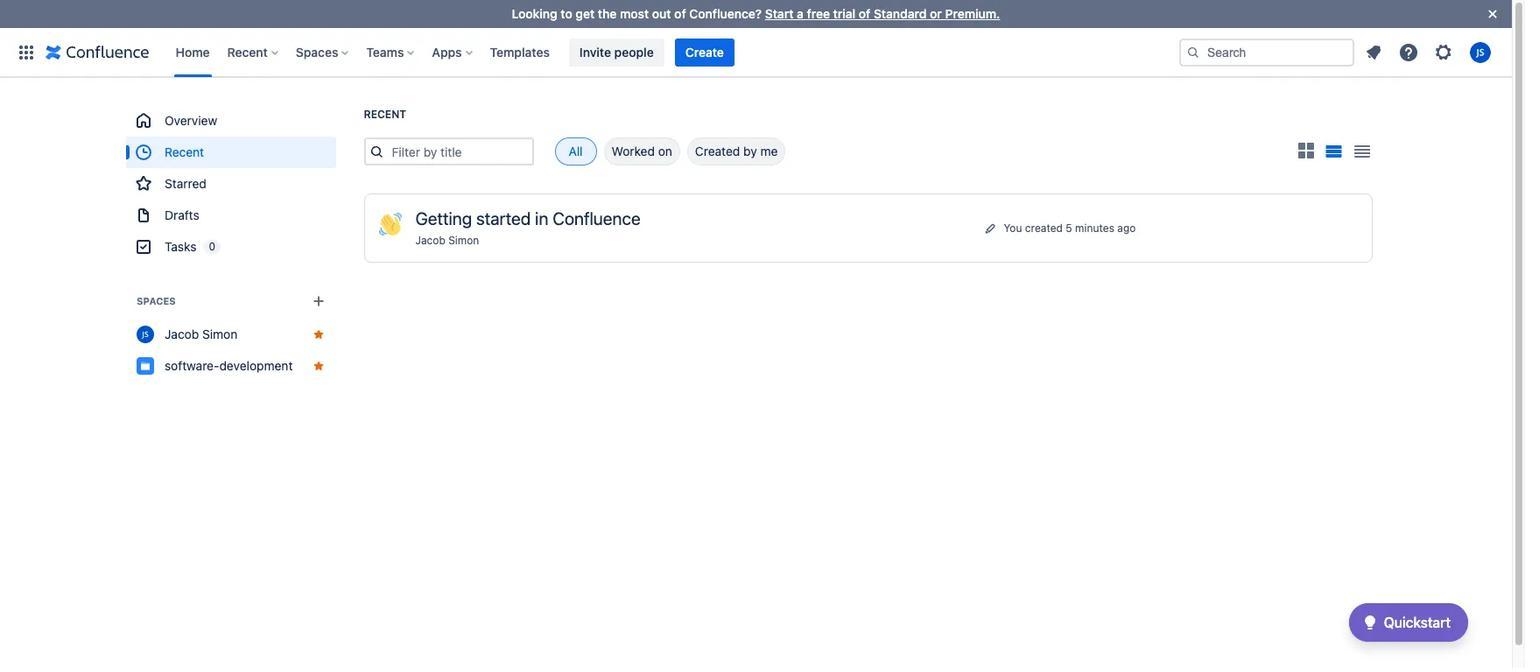 Task type: vqa. For each thing, say whether or not it's contained in the screenshot.
Create
yes



Task type: locate. For each thing, give the bounding box(es) containing it.
most
[[620, 6, 649, 21]]

jacob
[[416, 234, 446, 247], [164, 327, 199, 342]]

2 vertical spatial recent
[[164, 145, 204, 159]]

:wave: image
[[379, 213, 402, 236]]

jacob up software-
[[164, 327, 199, 342]]

simon inside getting started in confluence jacob simon
[[449, 234, 479, 247]]

close image
[[1483, 4, 1504, 25]]

1 horizontal spatial recent
[[227, 44, 268, 59]]

simon up software-development
[[202, 327, 237, 342]]

1 horizontal spatial jacob
[[416, 234, 446, 247]]

0 vertical spatial jacob
[[416, 234, 446, 247]]

recent right home
[[227, 44, 268, 59]]

Search field
[[1180, 38, 1355, 66]]

recent down 'teams' popup button
[[364, 108, 406, 121]]

spaces
[[296, 44, 338, 59], [136, 295, 175, 307]]

recent
[[227, 44, 268, 59], [364, 108, 406, 121], [164, 145, 204, 159]]

1 horizontal spatial of
[[859, 6, 871, 21]]

quickstart button
[[1349, 603, 1469, 642]]

of right trial
[[859, 6, 871, 21]]

looking to get the most out of confluence? start a free trial of standard or premium.
[[512, 6, 1001, 21]]

drafts link
[[126, 200, 336, 231]]

to
[[561, 6, 573, 21]]

5
[[1066, 221, 1073, 234]]

tab list
[[534, 138, 786, 166]]

spaces up jacob simon
[[136, 295, 175, 307]]

0 vertical spatial simon
[[449, 234, 479, 247]]

1 vertical spatial spaces
[[136, 295, 175, 307]]

teams button
[[361, 38, 422, 66]]

me
[[761, 144, 778, 159]]

settings icon image
[[1434, 42, 1455, 63]]

jacob simon link up software-development
[[126, 319, 336, 350]]

1 vertical spatial simon
[[202, 327, 237, 342]]

worked on
[[612, 144, 673, 159]]

created
[[1026, 221, 1063, 234]]

spaces right recent popup button
[[296, 44, 338, 59]]

apps button
[[427, 38, 480, 66]]

in
[[535, 208, 549, 229]]

standard
[[874, 6, 927, 21]]

1 horizontal spatial jacob simon link
[[416, 234, 479, 247]]

invite people
[[580, 44, 654, 59]]

confluence image
[[46, 42, 149, 63], [46, 42, 149, 63]]

create
[[686, 44, 724, 59]]

1 horizontal spatial simon
[[449, 234, 479, 247]]

tasks
[[164, 239, 196, 254]]

tab list containing all
[[534, 138, 786, 166]]

0 horizontal spatial simon
[[202, 327, 237, 342]]

recent up starred
[[164, 145, 204, 159]]

simon down getting
[[449, 234, 479, 247]]

banner containing home
[[0, 28, 1513, 77]]

0 horizontal spatial of
[[675, 6, 686, 21]]

of right out
[[675, 6, 686, 21]]

created
[[695, 144, 740, 159]]

create a space image
[[308, 291, 329, 312]]

group
[[126, 105, 336, 263]]

started
[[477, 208, 531, 229]]

minutes
[[1076, 221, 1115, 234]]

1 vertical spatial recent
[[364, 108, 406, 121]]

0 horizontal spatial spaces
[[136, 295, 175, 307]]

software-development link
[[126, 350, 336, 382]]

global element
[[11, 28, 1180, 77]]

out
[[652, 6, 671, 21]]

getting started in confluence jacob simon
[[416, 208, 641, 247]]

spaces inside popup button
[[296, 44, 338, 59]]

you created 5 minutes ago
[[1004, 221, 1136, 234]]

invite people button
[[569, 38, 665, 66]]

start
[[765, 6, 794, 21]]

you
[[1004, 221, 1023, 234]]

recent inside group
[[164, 145, 204, 159]]

1 vertical spatial jacob simon link
[[126, 319, 336, 350]]

0 vertical spatial spaces
[[296, 44, 338, 59]]

by
[[744, 144, 757, 159]]

0 vertical spatial jacob simon link
[[416, 234, 479, 247]]

0 vertical spatial recent
[[227, 44, 268, 59]]

0 horizontal spatial jacob
[[164, 327, 199, 342]]

jacob simon
[[164, 327, 237, 342]]

jacob simon link down getting
[[416, 234, 479, 247]]

getting
[[416, 208, 472, 229]]

jacob down getting
[[416, 234, 446, 247]]

help icon image
[[1399, 42, 1420, 63]]

start a free trial of standard or premium. link
[[765, 6, 1001, 21]]

free
[[807, 6, 830, 21]]

overview link
[[126, 105, 336, 137]]

unstar this space image
[[311, 359, 325, 373]]

banner
[[0, 28, 1513, 77]]

software-development
[[164, 358, 292, 373]]

recent button
[[222, 38, 285, 66]]

of
[[675, 6, 686, 21], [859, 6, 871, 21]]

0 horizontal spatial jacob simon link
[[126, 319, 336, 350]]

1 of from the left
[[675, 6, 686, 21]]

your profile and preferences image
[[1471, 42, 1492, 63]]

looking
[[512, 6, 558, 21]]

confluence?
[[690, 6, 762, 21]]

simon
[[449, 234, 479, 247], [202, 327, 237, 342]]

1 horizontal spatial spaces
[[296, 44, 338, 59]]

0 horizontal spatial recent
[[164, 145, 204, 159]]

jacob simon link
[[416, 234, 479, 247], [126, 319, 336, 350]]

a
[[797, 6, 804, 21]]

apps
[[432, 44, 462, 59]]

1 vertical spatial jacob
[[164, 327, 199, 342]]

get
[[576, 6, 595, 21]]

notification icon image
[[1364, 42, 1385, 63]]

Filter by title field
[[387, 139, 532, 164]]

development
[[219, 358, 292, 373]]



Task type: describe. For each thing, give the bounding box(es) containing it.
all button
[[555, 138, 597, 166]]

trial
[[834, 6, 856, 21]]

templates link
[[485, 38, 555, 66]]

quickstart
[[1384, 615, 1451, 631]]

home link
[[170, 38, 215, 66]]

worked
[[612, 144, 655, 159]]

teams
[[366, 44, 404, 59]]

software-
[[164, 358, 219, 373]]

:wave: image
[[379, 213, 402, 236]]

check image
[[1360, 612, 1381, 633]]

or
[[930, 6, 942, 21]]

starred link
[[126, 168, 336, 200]]

0
[[208, 240, 215, 253]]

confluence
[[553, 208, 641, 229]]

create link
[[675, 38, 735, 66]]

2 of from the left
[[859, 6, 871, 21]]

recent link
[[126, 137, 336, 168]]

list image
[[1326, 146, 1343, 158]]

ago
[[1118, 221, 1136, 234]]

home
[[176, 44, 210, 59]]

people
[[615, 44, 654, 59]]

invite
[[580, 44, 611, 59]]

cards image
[[1296, 140, 1317, 161]]

group containing overview
[[126, 105, 336, 263]]

jacob inside getting started in confluence jacob simon
[[416, 234, 446, 247]]

on
[[658, 144, 673, 159]]

all
[[569, 144, 583, 159]]

compact list image
[[1352, 141, 1373, 162]]

overview
[[164, 113, 217, 128]]

created by me
[[695, 144, 778, 159]]

appswitcher icon image
[[16, 42, 37, 63]]

unstar this space image
[[311, 328, 325, 342]]

worked on button
[[604, 138, 680, 166]]

spaces button
[[291, 38, 356, 66]]

created by me button
[[687, 138, 786, 166]]

2 horizontal spatial recent
[[364, 108, 406, 121]]

starred
[[164, 176, 206, 191]]

drafts
[[164, 208, 199, 222]]

templates
[[490, 44, 550, 59]]

search image
[[1187, 45, 1201, 59]]

the
[[598, 6, 617, 21]]

premium.
[[946, 6, 1001, 21]]

recent inside popup button
[[227, 44, 268, 59]]



